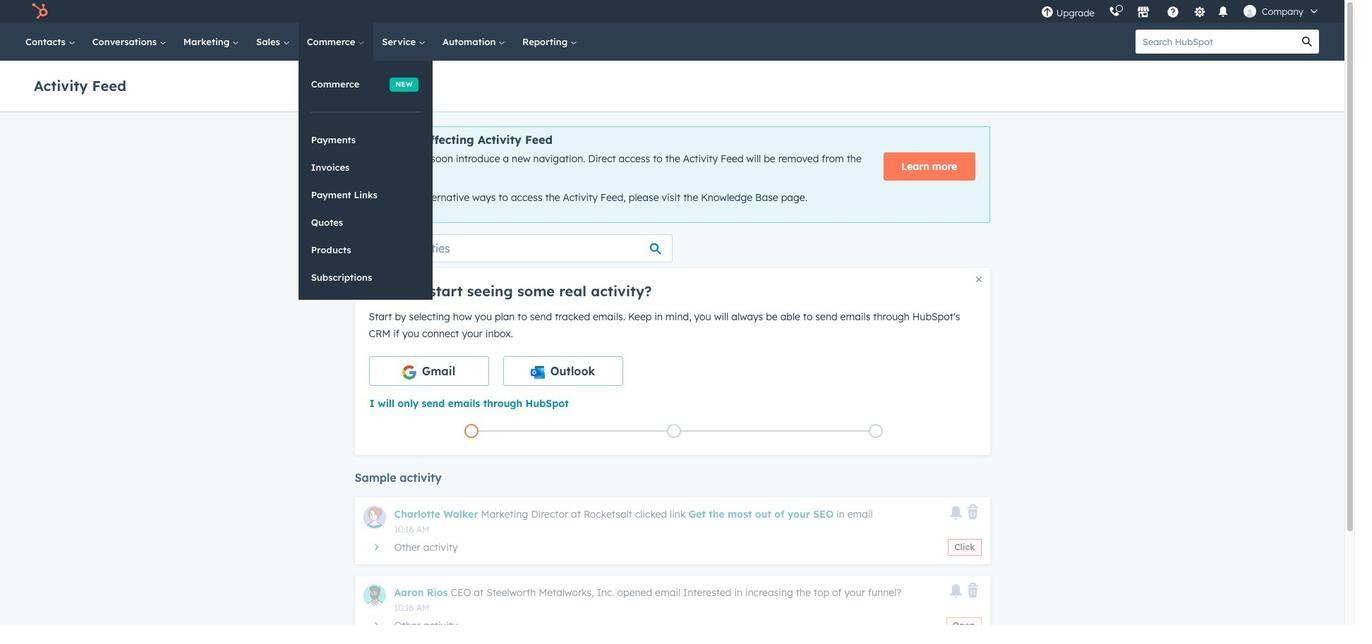 Task type: locate. For each thing, give the bounding box(es) containing it.
menu
[[1034, 0, 1328, 23]]

None checkbox
[[369, 356, 489, 386]]

list
[[370, 421, 977, 441]]

None checkbox
[[503, 356, 623, 386]]

marketplaces image
[[1137, 6, 1150, 19]]

onboarding.steps.sendtrackedemailingmail.title image
[[670, 428, 677, 436]]

onboarding.steps.finalstep.title image
[[873, 428, 880, 436]]

jacob simon image
[[1244, 5, 1256, 18]]



Task type: vqa. For each thing, say whether or not it's contained in the screenshot.
BANNER
no



Task type: describe. For each thing, give the bounding box(es) containing it.
Search activities search field
[[355, 234, 672, 262]]

close image
[[976, 277, 982, 282]]

commerce menu
[[298, 61, 433, 300]]

Search HubSpot search field
[[1136, 30, 1295, 54]]



